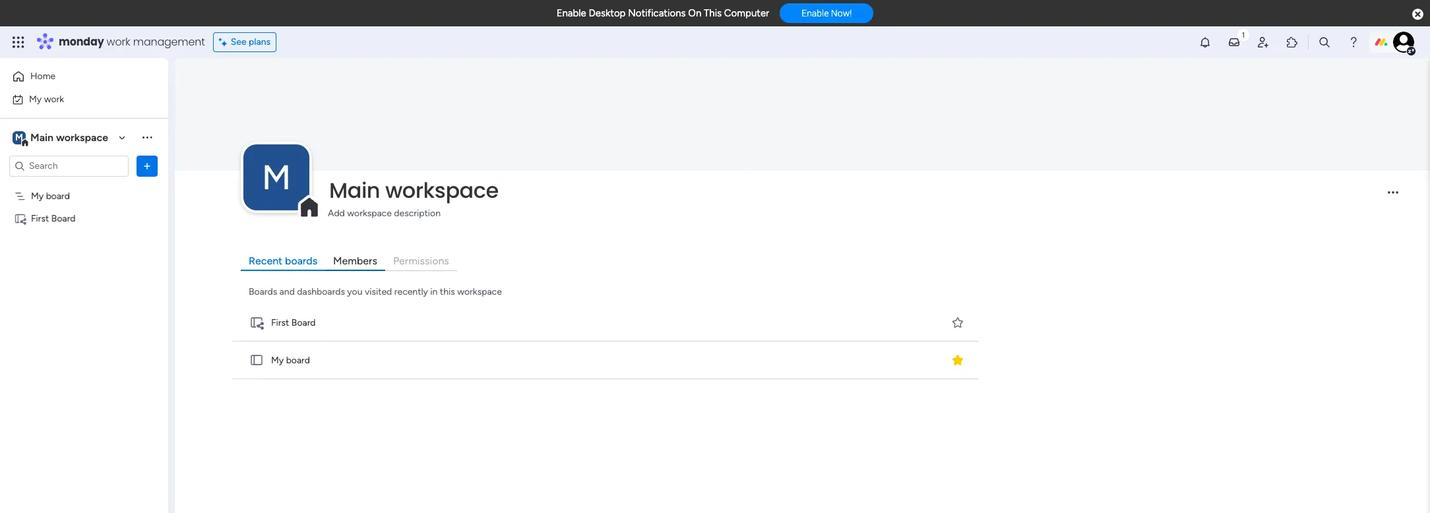 Task type: vqa. For each thing, say whether or not it's contained in the screenshot.
13 button
no



Task type: locate. For each thing, give the bounding box(es) containing it.
workspace
[[56, 131, 108, 144], [385, 176, 499, 205], [347, 208, 392, 219], [458, 287, 502, 298]]

shareable board image
[[14, 212, 26, 225]]

1 image
[[1238, 27, 1250, 42]]

m
[[15, 132, 23, 143], [262, 157, 291, 198]]

1 vertical spatial board
[[292, 317, 316, 328]]

workspace up description
[[385, 176, 499, 205]]

description
[[394, 208, 441, 219]]

first board link
[[230, 304, 982, 342]]

first
[[31, 213, 49, 224], [271, 317, 289, 328]]

board inside quick search results list box
[[292, 317, 316, 328]]

0 horizontal spatial work
[[44, 93, 64, 105]]

0 horizontal spatial main workspace
[[30, 131, 108, 144]]

1 horizontal spatial board
[[292, 317, 316, 328]]

work right monday
[[107, 34, 130, 50]]

first board
[[31, 213, 76, 224], [271, 317, 316, 328]]

enable for enable now!
[[802, 8, 829, 19]]

1 horizontal spatial first
[[271, 317, 289, 328]]

visited
[[365, 287, 392, 298]]

2 vertical spatial my
[[271, 355, 284, 366]]

1 vertical spatial my board
[[271, 355, 310, 366]]

board
[[51, 213, 76, 224], [292, 317, 316, 328]]

my inside 'my board' link
[[271, 355, 284, 366]]

0 horizontal spatial enable
[[557, 7, 587, 19]]

workspace selection element
[[13, 130, 110, 147]]

my board down search in workspace field
[[31, 190, 70, 202]]

main down my work
[[30, 131, 54, 144]]

board
[[46, 190, 70, 202], [286, 355, 310, 366]]

1 vertical spatial my
[[31, 190, 44, 202]]

0 vertical spatial first board
[[31, 213, 76, 224]]

see plans
[[231, 36, 271, 48]]

first right shareable board image
[[31, 213, 49, 224]]

home
[[30, 71, 56, 82]]

work
[[107, 34, 130, 50], [44, 93, 64, 105]]

main workspace up search in workspace field
[[30, 131, 108, 144]]

search everything image
[[1319, 36, 1332, 49]]

1 horizontal spatial main workspace
[[329, 176, 499, 205]]

first board for shareable board image
[[31, 213, 76, 224]]

members
[[333, 255, 377, 267]]

1 horizontal spatial workspace image
[[244, 145, 310, 211]]

1 horizontal spatial first board
[[271, 317, 316, 328]]

notifications image
[[1199, 36, 1212, 49]]

dashboards
[[297, 287, 345, 298]]

0 vertical spatial m
[[15, 132, 23, 143]]

first board inside quick search results list box
[[271, 317, 316, 328]]

board right shareable board image
[[51, 213, 76, 224]]

my board link
[[230, 342, 982, 380]]

0 vertical spatial my
[[29, 93, 42, 105]]

1 horizontal spatial m
[[262, 157, 291, 198]]

help image
[[1348, 36, 1361, 49]]

see plans button
[[213, 32, 277, 52]]

main up add
[[329, 176, 380, 205]]

0 horizontal spatial m
[[15, 132, 23, 143]]

first board right shareable board image
[[31, 213, 76, 224]]

0 horizontal spatial board
[[46, 190, 70, 202]]

v2 ellipsis image
[[1389, 191, 1399, 202]]

inbox image
[[1228, 36, 1241, 49]]

my down search in workspace field
[[31, 190, 44, 202]]

0 vertical spatial first
[[31, 213, 49, 224]]

my inside list box
[[31, 190, 44, 202]]

board down search in workspace field
[[46, 190, 70, 202]]

my board right public board 'icon'
[[271, 355, 310, 366]]

1 vertical spatial m
[[262, 157, 291, 198]]

board right public board 'icon'
[[286, 355, 310, 366]]

enable
[[557, 7, 587, 19], [802, 8, 829, 19]]

0 vertical spatial board
[[51, 213, 76, 224]]

boards
[[285, 255, 318, 267]]

enable left desktop at top left
[[557, 7, 587, 19]]

workspace image
[[13, 130, 26, 145], [244, 145, 310, 211]]

now!
[[832, 8, 852, 19]]

1 vertical spatial first board
[[271, 317, 316, 328]]

option
[[0, 184, 168, 187]]

recently
[[395, 287, 428, 298]]

main workspace inside workspace selection element
[[30, 131, 108, 144]]

1 horizontal spatial work
[[107, 34, 130, 50]]

0 horizontal spatial my board
[[31, 190, 70, 202]]

see
[[231, 36, 247, 48]]

0 vertical spatial main
[[30, 131, 54, 144]]

1 vertical spatial work
[[44, 93, 64, 105]]

main workspace
[[30, 131, 108, 144], [329, 176, 499, 205]]

1 vertical spatial board
[[286, 355, 310, 366]]

enable left now!
[[802, 8, 829, 19]]

boards and dashboards you visited recently in this workspace
[[249, 287, 502, 298]]

you
[[347, 287, 363, 298]]

first inside quick search results list box
[[271, 317, 289, 328]]

0 horizontal spatial first board
[[31, 213, 76, 224]]

first right shareable board icon
[[271, 317, 289, 328]]

enable inside button
[[802, 8, 829, 19]]

1 horizontal spatial enable
[[802, 8, 829, 19]]

work down home at the left top
[[44, 93, 64, 105]]

in
[[431, 287, 438, 298]]

0 horizontal spatial board
[[51, 213, 76, 224]]

main inside workspace selection element
[[30, 131, 54, 144]]

1 horizontal spatial main
[[329, 176, 380, 205]]

0 vertical spatial main workspace
[[30, 131, 108, 144]]

select product image
[[12, 36, 25, 49]]

first for shareable board icon
[[271, 317, 289, 328]]

1 vertical spatial first
[[271, 317, 289, 328]]

0 horizontal spatial main
[[30, 131, 54, 144]]

1 horizontal spatial board
[[286, 355, 310, 366]]

main
[[30, 131, 54, 144], [329, 176, 380, 205]]

1 horizontal spatial my board
[[271, 355, 310, 366]]

enable now!
[[802, 8, 852, 19]]

board down and
[[292, 317, 316, 328]]

monday
[[59, 34, 104, 50]]

list box
[[0, 182, 168, 408]]

1 vertical spatial main workspace
[[329, 176, 499, 205]]

first board for shareable board icon
[[271, 317, 316, 328]]

my
[[29, 93, 42, 105], [31, 190, 44, 202], [271, 355, 284, 366]]

home button
[[8, 66, 142, 87]]

my work
[[29, 93, 64, 105]]

my board
[[31, 190, 70, 202], [271, 355, 310, 366]]

board inside list box
[[51, 213, 76, 224]]

my down home at the left top
[[29, 93, 42, 105]]

list box containing my board
[[0, 182, 168, 408]]

workspace up search in workspace field
[[56, 131, 108, 144]]

add to favorites image
[[952, 316, 965, 329]]

0 vertical spatial work
[[107, 34, 130, 50]]

0 horizontal spatial first
[[31, 213, 49, 224]]

first board down and
[[271, 317, 316, 328]]

work inside button
[[44, 93, 64, 105]]

my right public board 'icon'
[[271, 355, 284, 366]]

main workspace up description
[[329, 176, 499, 205]]

0 vertical spatial board
[[46, 190, 70, 202]]

remove from favorites image
[[952, 354, 965, 367]]



Task type: describe. For each thing, give the bounding box(es) containing it.
workspace right this
[[458, 287, 502, 298]]

work for monday
[[107, 34, 130, 50]]

m inside "popup button"
[[262, 157, 291, 198]]

recent boards
[[249, 255, 318, 267]]

this
[[440, 287, 455, 298]]

this
[[704, 7, 722, 19]]

plans
[[249, 36, 271, 48]]

permissions
[[393, 255, 449, 267]]

enable now! button
[[780, 3, 874, 23]]

enable desktop notifications on this computer
[[557, 7, 770, 19]]

desktop
[[589, 7, 626, 19]]

add
[[328, 208, 345, 219]]

workspace inside workspace selection element
[[56, 131, 108, 144]]

m button
[[244, 145, 310, 211]]

and
[[280, 287, 295, 298]]

apps image
[[1286, 36, 1300, 49]]

my inside my work button
[[29, 93, 42, 105]]

my work button
[[8, 89, 142, 110]]

add workspace description
[[328, 208, 441, 219]]

management
[[133, 34, 205, 50]]

my board inside quick search results list box
[[271, 355, 310, 366]]

0 horizontal spatial workspace image
[[13, 130, 26, 145]]

board inside quick search results list box
[[286, 355, 310, 366]]

1 vertical spatial main
[[329, 176, 380, 205]]

m inside workspace selection element
[[15, 132, 23, 143]]

public board image
[[249, 353, 264, 368]]

Main workspace field
[[326, 176, 1377, 205]]

options image
[[141, 159, 154, 173]]

enable for enable desktop notifications on this computer
[[557, 7, 587, 19]]

workspace options image
[[141, 131, 154, 144]]

invite members image
[[1257, 36, 1271, 49]]

Search in workspace field
[[28, 158, 110, 174]]

jacob simon image
[[1394, 32, 1415, 53]]

board for shareable board icon
[[292, 317, 316, 328]]

computer
[[725, 7, 770, 19]]

0 vertical spatial my board
[[31, 190, 70, 202]]

board for shareable board image
[[51, 213, 76, 224]]

boards
[[249, 287, 277, 298]]

monday work management
[[59, 34, 205, 50]]

recent
[[249, 255, 283, 267]]

notifications
[[628, 7, 686, 19]]

on
[[689, 7, 702, 19]]

quick search results list box
[[230, 304, 983, 380]]

work for my
[[44, 93, 64, 105]]

dapulse close image
[[1413, 8, 1424, 21]]

first for shareable board image
[[31, 213, 49, 224]]

workspace right add
[[347, 208, 392, 219]]

shareable board image
[[249, 316, 264, 330]]



